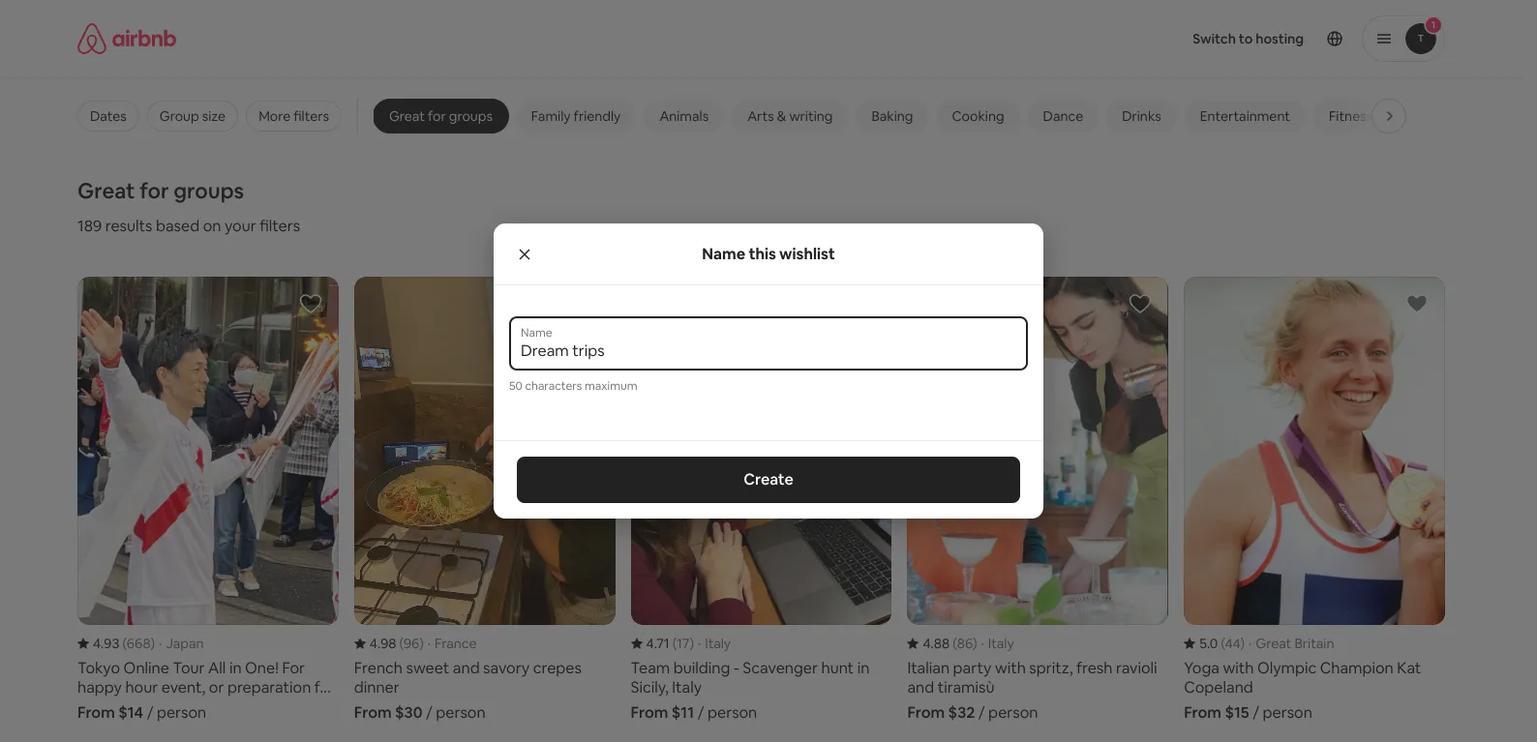 Task type: vqa. For each thing, say whether or not it's contained in the screenshot.
the · Great Britain
yes



Task type: describe. For each thing, give the bounding box(es) containing it.
· for $30
[[428, 635, 431, 652]]

create button
[[517, 457, 1021, 503]]

arts & writing
[[748, 107, 833, 125]]

animals
[[660, 107, 709, 125]]

from for from $30 / person
[[354, 703, 392, 723]]

animals element
[[660, 107, 709, 125]]

from $32 / person
[[908, 703, 1038, 723]]

create
[[744, 470, 794, 490]]

save this experience image for from $14 / person
[[299, 292, 322, 316]]

$14
[[118, 703, 143, 723]]

fitness element
[[1329, 107, 1373, 125]]

baking
[[872, 107, 913, 125]]

great inside button
[[389, 107, 425, 125]]

none text field inside name this wishlist 'dialog'
[[521, 342, 1017, 361]]

drinks
[[1122, 107, 1162, 125]]

1 vertical spatial filters
[[260, 216, 300, 236]]

from $14 / person
[[77, 703, 207, 723]]

/ for from $14
[[147, 703, 153, 723]]

fitness button
[[1314, 100, 1389, 133]]

characters
[[525, 379, 582, 394]]

/ for from $15
[[1253, 703, 1260, 723]]

wishlist
[[780, 244, 835, 264]]

groups inside button
[[449, 107, 493, 125]]

( for $11
[[673, 635, 677, 652]]

from for from $32 / person
[[908, 703, 945, 723]]

britain
[[1295, 635, 1335, 652]]

rating 4.88 out of 5; 86 reviews image
[[908, 635, 978, 652]]

name
[[702, 244, 746, 264]]

· for $32
[[981, 635, 985, 652]]

&
[[777, 107, 787, 125]]

44
[[1225, 635, 1241, 652]]

person for from $14 / person
[[157, 703, 207, 723]]

· for $11
[[698, 635, 701, 652]]

drinks element
[[1122, 107, 1162, 125]]

) for from $15
[[1241, 635, 1245, 652]]

from $11 / person
[[631, 703, 757, 723]]

rating 4.93 out of 5; 668 reviews image
[[77, 635, 155, 652]]

arts
[[748, 107, 774, 125]]

family friendly button
[[516, 100, 637, 133]]

4.98 ( 96 )
[[370, 635, 424, 652]]

$11
[[672, 703, 694, 723]]

italian party with spritz, fresh ravioli and tiramisù group
[[908, 277, 1169, 723]]

$15
[[1225, 703, 1250, 723]]

cooking element
[[952, 107, 1005, 125]]

4.71
[[646, 635, 670, 652]]

more
[[259, 107, 291, 125]]

animals button
[[644, 100, 724, 133]]

great inside yoga with olympic champion kat copeland group
[[1256, 635, 1292, 652]]

· for $14
[[159, 635, 162, 652]]

from $30 / person
[[354, 703, 486, 723]]

team building - scavenger hunt in sicily, italy group
[[631, 277, 892, 723]]

rating 5.0 out of 5; 44 reviews image
[[1184, 635, 1245, 652]]

17
[[677, 635, 690, 652]]

italy for from $11
[[705, 635, 731, 652]]

1 vertical spatial groups
[[174, 177, 244, 204]]

save this experience image for from $15 / person
[[1406, 292, 1429, 316]]

$30
[[395, 703, 423, 723]]

person for from $32 / person
[[989, 703, 1038, 723]]

( for $30
[[399, 635, 404, 652]]

person for from $30 / person
[[436, 703, 486, 723]]

from for from $15 / person
[[1184, 703, 1222, 723]]

668
[[127, 635, 151, 652]]

dance
[[1043, 107, 1084, 125]]

50 characters maximum
[[509, 379, 638, 394]]

maximum
[[585, 379, 638, 394]]

/ for from $32
[[979, 703, 985, 723]]

family friendly
[[531, 107, 621, 125]]

tokyo online tour all in one! for happy hour event, or preparation for the trip! group
[[77, 277, 339, 723]]

dance button
[[1028, 100, 1099, 133]]

cooking button
[[937, 100, 1020, 133]]



Task type: locate. For each thing, give the bounding box(es) containing it.
· france
[[428, 635, 477, 652]]

) inside "team building - scavenger hunt in sicily, italy" group
[[690, 635, 694, 652]]

for inside button
[[428, 107, 446, 125]]

1 ( from the left
[[122, 635, 127, 652]]

drinks button
[[1107, 100, 1177, 133]]

( right 4.88
[[953, 635, 957, 652]]

results
[[105, 216, 152, 236]]

2 vertical spatial great
[[1256, 635, 1292, 652]]

) right the 5.0
[[1241, 635, 1245, 652]]

1 / from the left
[[147, 703, 153, 723]]

) for from $14
[[151, 635, 155, 652]]

great for groups inside great for groups button
[[389, 107, 493, 125]]

great for groups element
[[389, 107, 493, 125]]

based
[[156, 216, 200, 236]]

· japan
[[159, 635, 204, 652]]

from inside the tokyo online tour all in one! for happy hour event, or preparation for the trip! group
[[77, 703, 115, 723]]

person right $11
[[708, 703, 757, 723]]

groups left family
[[449, 107, 493, 125]]

person inside "team building - scavenger hunt in sicily, italy" group
[[708, 703, 757, 723]]

5 · from the left
[[1249, 635, 1252, 652]]

for
[[428, 107, 446, 125], [140, 177, 169, 204]]

5.0 ( 44 )
[[1200, 635, 1245, 652]]

1 person from the left
[[157, 703, 207, 723]]

1 horizontal spatial for
[[428, 107, 446, 125]]

great for groups
[[389, 107, 493, 125], [77, 177, 244, 204]]

italy
[[705, 635, 731, 652], [988, 635, 1014, 652]]

· italy right 17
[[698, 635, 731, 652]]

person right $15
[[1263, 703, 1313, 723]]

) left · france
[[419, 635, 424, 652]]

) left · japan
[[151, 635, 155, 652]]

) inside the tokyo online tour all in one! for happy hour event, or preparation for the trip! group
[[151, 635, 155, 652]]

from left $32
[[908, 703, 945, 723]]

name this wishlist
[[702, 244, 835, 264]]

filters right more
[[294, 107, 329, 125]]

japan
[[166, 635, 204, 652]]

entertainment
[[1200, 107, 1291, 125]]

1 horizontal spatial save this experience image
[[1406, 292, 1429, 316]]

( right 4.98
[[399, 635, 404, 652]]

person right $30
[[436, 703, 486, 723]]

) right 4.88
[[973, 635, 978, 652]]

0 horizontal spatial groups
[[174, 177, 244, 204]]

) inside the italian party with spritz, fresh ravioli and tiramisù group
[[973, 635, 978, 652]]

from left $15
[[1184, 703, 1222, 723]]

/ right $14
[[147, 703, 153, 723]]

· inside the italian party with spritz, fresh ravioli and tiramisù group
[[981, 635, 985, 652]]

french sweet and savory crepes dinner group
[[354, 277, 615, 723]]

5 / from the left
[[1253, 703, 1260, 723]]

4 person from the left
[[989, 703, 1038, 723]]

5.0
[[1200, 635, 1218, 652]]

4 from from the left
[[908, 703, 945, 723]]

) right 4.71
[[690, 635, 694, 652]]

( inside "team building - scavenger hunt in sicily, italy" group
[[673, 635, 677, 652]]

0 horizontal spatial save this experience image
[[299, 292, 322, 316]]

/ inside the tokyo online tour all in one! for happy hour event, or preparation for the trip! group
[[147, 703, 153, 723]]

from for from $11 / person
[[631, 703, 668, 723]]

( inside the italian party with spritz, fresh ravioli and tiramisù group
[[953, 635, 957, 652]]

4 · from the left
[[981, 635, 985, 652]]

great for groups button
[[374, 100, 508, 133]]

3 ( from the left
[[673, 635, 677, 652]]

1 · italy from the left
[[698, 635, 731, 652]]

save this experience image inside the tokyo online tour all in one! for happy hour event, or preparation for the trip! group
[[299, 292, 322, 316]]

2 / from the left
[[426, 703, 433, 723]]

from inside yoga with olympic champion kat copeland group
[[1184, 703, 1222, 723]]

0 vertical spatial for
[[428, 107, 446, 125]]

· italy for from $11
[[698, 635, 731, 652]]

1 horizontal spatial great
[[389, 107, 425, 125]]

)
[[151, 635, 155, 652], [419, 635, 424, 652], [690, 635, 694, 652], [973, 635, 978, 652], [1241, 635, 1245, 652]]

from left $30
[[354, 703, 392, 723]]

yoga with olympic champion kat copeland group
[[1184, 277, 1446, 723]]

person inside the italian party with spritz, fresh ravioli and tiramisù group
[[989, 703, 1038, 723]]

· right 44
[[1249, 635, 1252, 652]]

from inside french sweet and savory crepes dinner group
[[354, 703, 392, 723]]

) for from $32
[[973, 635, 978, 652]]

1 horizontal spatial great for groups
[[389, 107, 493, 125]]

save this experience image inside yoga with olympic champion kat copeland group
[[1406, 292, 1429, 316]]

189
[[77, 216, 102, 236]]

( inside the tokyo online tour all in one! for happy hour event, or preparation for the trip! group
[[122, 635, 127, 652]]

·
[[159, 635, 162, 652], [428, 635, 431, 652], [698, 635, 701, 652], [981, 635, 985, 652], [1249, 635, 1252, 652]]

· italy inside the italian party with spritz, fresh ravioli and tiramisù group
[[981, 635, 1014, 652]]

person inside the tokyo online tour all in one! for happy hour event, or preparation for the trip! group
[[157, 703, 207, 723]]

/ inside french sweet and savory crepes dinner group
[[426, 703, 433, 723]]

· inside "team building - scavenger hunt in sicily, italy" group
[[698, 635, 701, 652]]

/ right $32
[[979, 703, 985, 723]]

( for $32
[[953, 635, 957, 652]]

( right 4.71
[[673, 635, 677, 652]]

arts & writing button
[[732, 100, 849, 133]]

2 person from the left
[[436, 703, 486, 723]]

2 italy from the left
[[988, 635, 1014, 652]]

1 italy from the left
[[705, 635, 731, 652]]

· inside french sweet and savory crepes dinner group
[[428, 635, 431, 652]]

rating 4.71 out of 5; 17 reviews image
[[631, 635, 694, 652]]

entertainment button
[[1185, 100, 1306, 133]]

from
[[77, 703, 115, 723], [354, 703, 392, 723], [631, 703, 668, 723], [908, 703, 945, 723], [1184, 703, 1222, 723]]

this
[[749, 244, 776, 264]]

person
[[157, 703, 207, 723], [436, 703, 486, 723], [708, 703, 757, 723], [989, 703, 1038, 723], [1263, 703, 1313, 723]]

/
[[147, 703, 153, 723], [426, 703, 433, 723], [698, 703, 704, 723], [979, 703, 985, 723], [1253, 703, 1260, 723]]

from inside the italian party with spritz, fresh ravioli and tiramisù group
[[908, 703, 945, 723]]

· inside yoga with olympic champion kat copeland group
[[1249, 635, 1252, 652]]

cooking
[[952, 107, 1005, 125]]

· great britain
[[1249, 635, 1335, 652]]

0 horizontal spatial · italy
[[698, 635, 731, 652]]

italy inside the italian party with spritz, fresh ravioli and tiramisù group
[[988, 635, 1014, 652]]

5 person from the left
[[1263, 703, 1313, 723]]

3 · from the left
[[698, 635, 701, 652]]

( for $14
[[122, 635, 127, 652]]

1 vertical spatial great for groups
[[77, 177, 244, 204]]

· italy
[[698, 635, 731, 652], [981, 635, 1014, 652]]

) for from $11
[[690, 635, 694, 652]]

/ right $30
[[426, 703, 433, 723]]

· right 86
[[981, 635, 985, 652]]

dance element
[[1043, 107, 1084, 125]]

from left $14
[[77, 703, 115, 723]]

/ for from $11
[[698, 703, 704, 723]]

2 from from the left
[[354, 703, 392, 723]]

person inside yoga with olympic champion kat copeland group
[[1263, 703, 1313, 723]]

2 ( from the left
[[399, 635, 404, 652]]

/ right $15
[[1253, 703, 1260, 723]]

1 horizontal spatial groups
[[449, 107, 493, 125]]

1 ) from the left
[[151, 635, 155, 652]]

rating 4.98 out of 5; 96 reviews image
[[354, 635, 424, 652]]

family
[[531, 107, 571, 125]]

writing
[[790, 107, 833, 125]]

4.98
[[370, 635, 396, 652]]

save this experience image
[[1129, 292, 1152, 316]]

friendly
[[574, 107, 621, 125]]

3 person from the left
[[708, 703, 757, 723]]

· right 96
[[428, 635, 431, 652]]

(
[[122, 635, 127, 652], [399, 635, 404, 652], [673, 635, 677, 652], [953, 635, 957, 652], [1221, 635, 1225, 652]]

86
[[957, 635, 973, 652]]

4.71 ( 17 )
[[646, 635, 694, 652]]

arts & writing element
[[748, 107, 833, 125]]

4 ( from the left
[[953, 635, 957, 652]]

$32
[[949, 703, 975, 723]]

2 · from the left
[[428, 635, 431, 652]]

groups up on
[[174, 177, 244, 204]]

your
[[225, 216, 256, 236]]

· for $15
[[1249, 635, 1252, 652]]

entertainment element
[[1200, 107, 1291, 125]]

4 ) from the left
[[973, 635, 978, 652]]

50
[[509, 379, 523, 394]]

2 · italy from the left
[[981, 635, 1014, 652]]

baking button
[[856, 100, 929, 133]]

1 from from the left
[[77, 703, 115, 723]]

( right the 5.0
[[1221, 635, 1225, 652]]

0 vertical spatial great for groups
[[389, 107, 493, 125]]

( inside french sweet and savory crepes dinner group
[[399, 635, 404, 652]]

3 from from the left
[[631, 703, 668, 723]]

189 results based on your filters
[[77, 216, 300, 236]]

italy for from $32
[[988, 635, 1014, 652]]

italy right 86
[[988, 635, 1014, 652]]

person right $14
[[157, 703, 207, 723]]

1 save this experience image from the left
[[299, 292, 322, 316]]

0 horizontal spatial great
[[77, 177, 135, 204]]

1 horizontal spatial · italy
[[981, 635, 1014, 652]]

5 ( from the left
[[1221, 635, 1225, 652]]

( inside yoga with olympic champion kat copeland group
[[1221, 635, 1225, 652]]

1 vertical spatial great
[[77, 177, 135, 204]]

4.93
[[93, 635, 119, 652]]

) inside yoga with olympic champion kat copeland group
[[1241, 635, 1245, 652]]

more filters
[[259, 107, 329, 125]]

/ inside yoga with olympic champion kat copeland group
[[1253, 703, 1260, 723]]

4.93 ( 668 )
[[93, 635, 155, 652]]

) inside french sweet and savory crepes dinner group
[[419, 635, 424, 652]]

from left $11
[[631, 703, 668, 723]]

0 horizontal spatial great for groups
[[77, 177, 244, 204]]

0 vertical spatial great
[[389, 107, 425, 125]]

italy right 17
[[705, 635, 731, 652]]

from $15 / person
[[1184, 703, 1313, 723]]

· italy right 86
[[981, 635, 1014, 652]]

· right 17
[[698, 635, 701, 652]]

on
[[203, 216, 221, 236]]

france
[[435, 635, 477, 652]]

4 / from the left
[[979, 703, 985, 723]]

2 ) from the left
[[419, 635, 424, 652]]

· italy inside "team building - scavenger hunt in sicily, italy" group
[[698, 635, 731, 652]]

filters
[[294, 107, 329, 125], [260, 216, 300, 236]]

5 ) from the left
[[1241, 635, 1245, 652]]

/ right $11
[[698, 703, 704, 723]]

name this wishlist dialog
[[494, 224, 1044, 519]]

4.88 ( 86 )
[[923, 635, 978, 652]]

filters right the your
[[260, 216, 300, 236]]

fitness
[[1329, 107, 1373, 125]]

· inside the tokyo online tour all in one! for happy hour event, or preparation for the trip! group
[[159, 635, 162, 652]]

0 vertical spatial groups
[[449, 107, 493, 125]]

baking element
[[872, 107, 913, 125]]

1 vertical spatial for
[[140, 177, 169, 204]]

3 ) from the left
[[690, 635, 694, 652]]

great
[[389, 107, 425, 125], [77, 177, 135, 204], [1256, 635, 1292, 652]]

person right $32
[[989, 703, 1038, 723]]

person for from $11 / person
[[708, 703, 757, 723]]

italy inside group
[[705, 635, 731, 652]]

( right 4.93
[[122, 635, 127, 652]]

person for from $15 / person
[[1263, 703, 1313, 723]]

more filters button
[[246, 101, 342, 132]]

1 · from the left
[[159, 635, 162, 652]]

family friendly element
[[531, 107, 621, 125]]

from inside "team building - scavenger hunt in sicily, italy" group
[[631, 703, 668, 723]]

save this experience image
[[299, 292, 322, 316], [1406, 292, 1429, 316]]

5 from from the left
[[1184, 703, 1222, 723]]

· italy for from $32
[[981, 635, 1014, 652]]

4.88
[[923, 635, 950, 652]]

0 horizontal spatial italy
[[705, 635, 731, 652]]

96
[[404, 635, 419, 652]]

profile element
[[930, 0, 1446, 77]]

2 save this experience image from the left
[[1406, 292, 1429, 316]]

groups
[[449, 107, 493, 125], [174, 177, 244, 204]]

( for $15
[[1221, 635, 1225, 652]]

3 / from the left
[[698, 703, 704, 723]]

) for from $30
[[419, 635, 424, 652]]

person inside french sweet and savory crepes dinner group
[[436, 703, 486, 723]]

· right 668
[[159, 635, 162, 652]]

filters inside button
[[294, 107, 329, 125]]

0 vertical spatial filters
[[294, 107, 329, 125]]

/ inside "team building - scavenger hunt in sicily, italy" group
[[698, 703, 704, 723]]

1 horizontal spatial italy
[[988, 635, 1014, 652]]

/ inside the italian party with spritz, fresh ravioli and tiramisù group
[[979, 703, 985, 723]]

0 horizontal spatial for
[[140, 177, 169, 204]]

/ for from $30
[[426, 703, 433, 723]]

None text field
[[521, 342, 1017, 361]]

from for from $14 / person
[[77, 703, 115, 723]]

2 horizontal spatial great
[[1256, 635, 1292, 652]]



